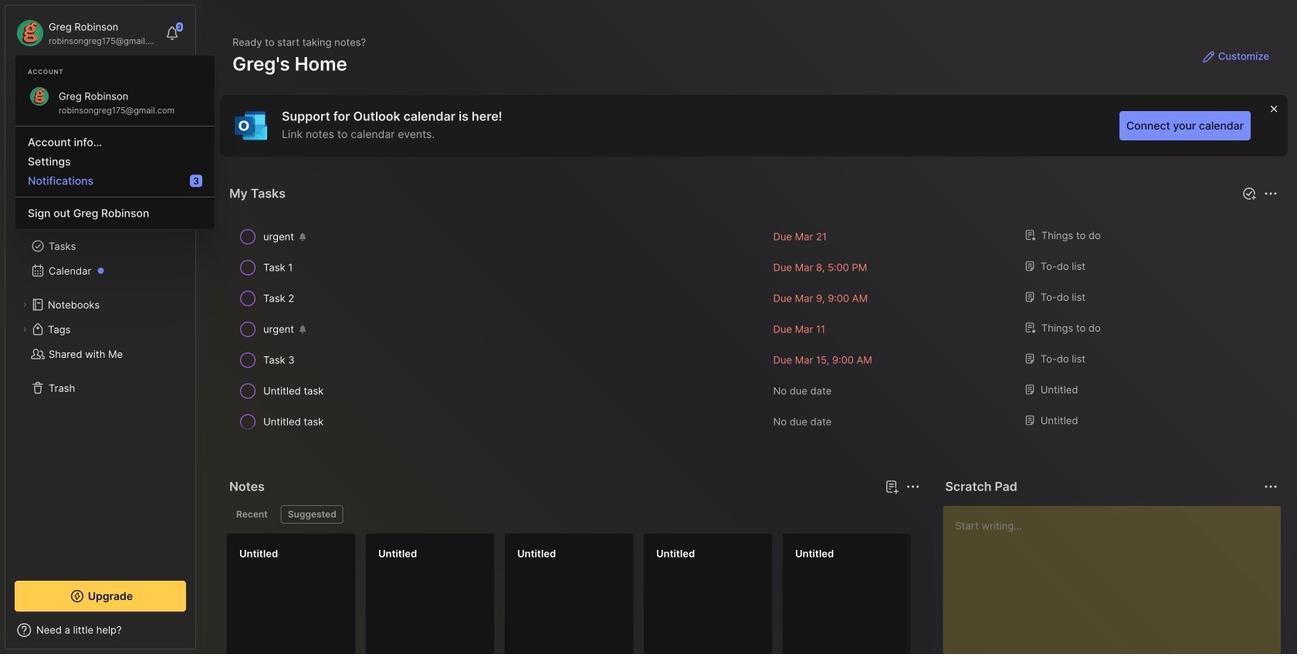 Task type: vqa. For each thing, say whether or not it's contained in the screenshot.
Indent image
no



Task type: describe. For each thing, give the bounding box(es) containing it.
main element
[[0, 0, 201, 655]]

Search text field
[[42, 79, 166, 93]]

tree inside main element
[[5, 151, 195, 567]]

2 tab from the left
[[281, 506, 343, 524]]

WHAT'S NEW field
[[5, 618, 195, 643]]

new task image
[[1242, 186, 1257, 202]]

0 horizontal spatial more actions image
[[904, 478, 922, 496]]

expand tags image
[[20, 325, 29, 334]]

Account field
[[15, 18, 158, 49]]

click to collapse image
[[195, 626, 207, 645]]



Task type: locate. For each thing, give the bounding box(es) containing it.
0 vertical spatial more actions image
[[1262, 185, 1280, 203]]

tab list
[[229, 506, 917, 524]]

None search field
[[42, 76, 166, 95]]

tree
[[5, 151, 195, 567]]

more actions image
[[1262, 185, 1280, 203], [904, 478, 922, 496]]

Start writing… text field
[[955, 506, 1280, 655]]

1 vertical spatial more actions image
[[904, 478, 922, 496]]

1 horizontal spatial more actions image
[[1262, 185, 1280, 203]]

1 horizontal spatial tab
[[281, 506, 343, 524]]

expand notebooks image
[[20, 300, 29, 310]]

1 tab from the left
[[229, 506, 275, 524]]

more actions image
[[1262, 478, 1280, 496]]

1 row group from the top
[[226, 222, 1282, 438]]

none search field inside main element
[[42, 76, 166, 95]]

0 vertical spatial row group
[[226, 222, 1282, 438]]

row group
[[226, 222, 1282, 438], [226, 534, 1297, 655]]

0 horizontal spatial tab
[[229, 506, 275, 524]]

More actions field
[[1260, 183, 1282, 205], [902, 476, 924, 498], [1260, 476, 1282, 498]]

dropdown list menu
[[15, 120, 215, 223]]

1 vertical spatial row group
[[226, 534, 1297, 655]]

2 row group from the top
[[226, 534, 1297, 655]]

tab
[[229, 506, 275, 524], [281, 506, 343, 524]]



